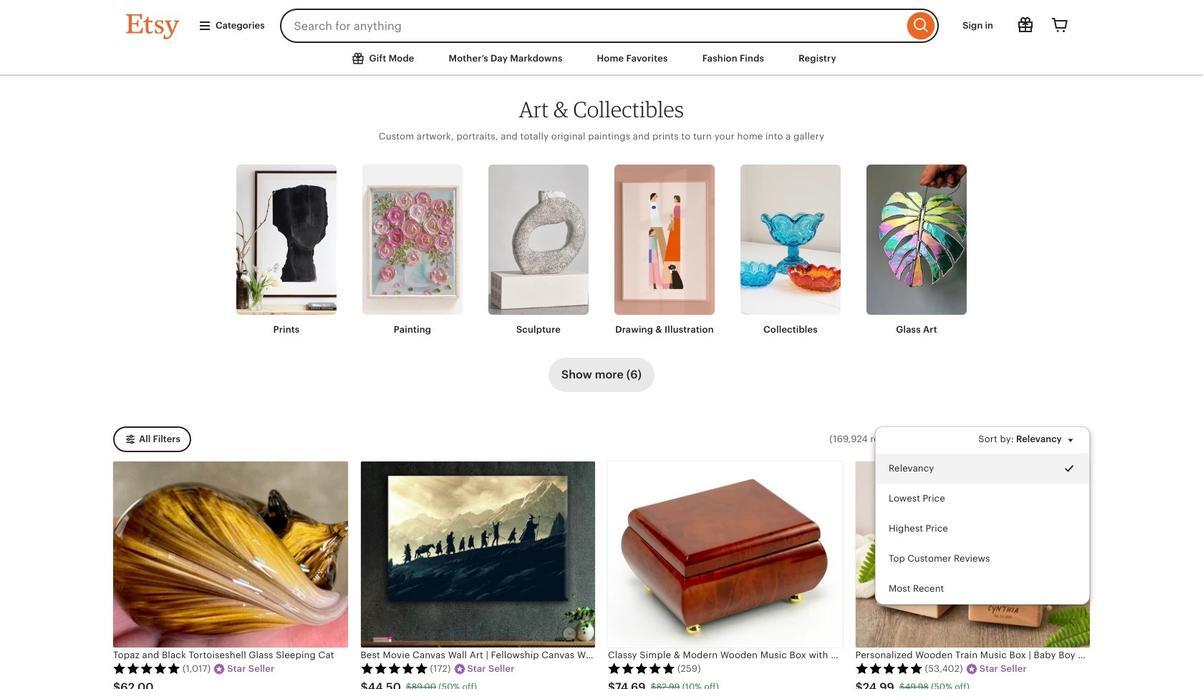 Task type: vqa. For each thing, say whether or not it's contained in the screenshot.
States,
no



Task type: locate. For each thing, give the bounding box(es) containing it.
4 5 out of 5 stars image from the left
[[855, 663, 923, 675]]

2 5 out of 5 stars image from the left
[[361, 663, 428, 675]]

topaz and black tortoiseshell glass sleeping cat image
[[113, 462, 348, 648]]

5 out of 5 stars image for personalized wooden train music box | baby boy birthday gifts for kids | baby shower gift newborn | engraved name music box | toddler gift image
[[855, 663, 923, 675]]

1 5 out of 5 stars image from the left
[[113, 663, 180, 675]]

5 out of 5 stars image
[[113, 663, 180, 675], [361, 663, 428, 675], [608, 663, 675, 675], [855, 663, 923, 675]]

5 out of 5 stars image for best movie canvas wall art | fellowship canvas wall art | best fantasy movie canvas poster print | movie modern art decor| wall canvas art image
[[361, 663, 428, 675]]

personalized wooden train music box | baby boy birthday gifts for kids | baby shower gift newborn | engraved name music box | toddler gift image
[[855, 462, 1090, 648]]

5 out of 5 stars image for classy simple & modern wooden music box with your song choice image
[[608, 663, 675, 675]]

menu
[[875, 427, 1090, 606]]

best movie canvas wall art | fellowship canvas wall art | best fantasy movie canvas poster print | movie modern art decor| wall canvas art image
[[361, 462, 595, 648]]

3 5 out of 5 stars image from the left
[[608, 663, 675, 675]]

menu bar
[[0, 0, 1203, 76], [100, 43, 1103, 76]]

banner
[[100, 0, 1103, 43]]

Search for anything text field
[[280, 9, 904, 43]]

5 out of 5 stars image for topaz and black tortoiseshell glass sleeping cat image
[[113, 663, 180, 675]]

classy simple & modern wooden music box with your song choice image
[[608, 462, 843, 648]]

None search field
[[280, 9, 939, 43]]



